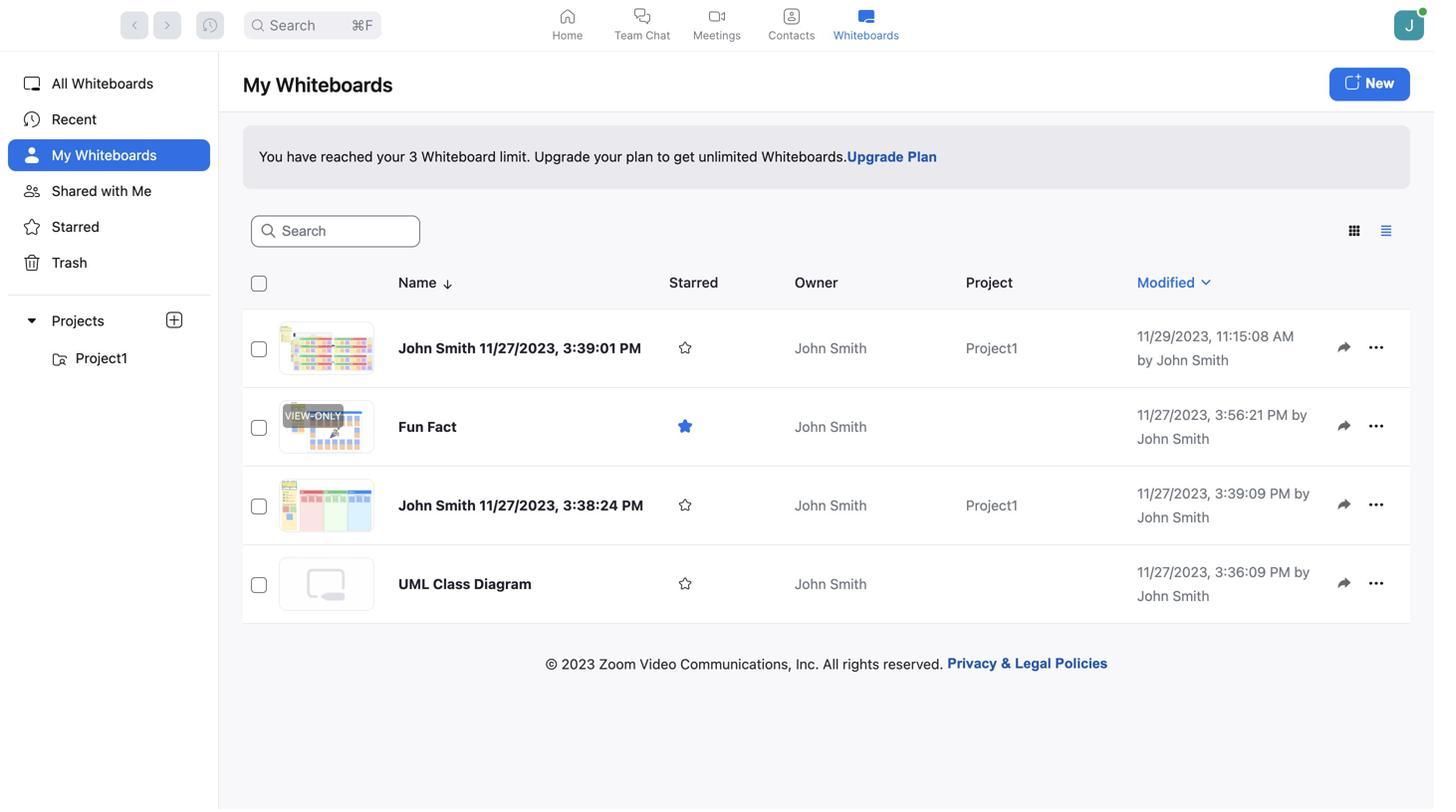Task type: describe. For each thing, give the bounding box(es) containing it.
home small image
[[560, 8, 576, 24]]

whiteboards button
[[829, 0, 904, 51]]

team chat
[[614, 29, 670, 42]]

team
[[614, 29, 643, 42]]

whiteboards
[[834, 29, 899, 42]]

whiteboard small image
[[859, 8, 875, 24]]

magnifier image
[[252, 19, 264, 31]]

online image
[[1419, 8, 1427, 16]]

online image
[[1419, 8, 1427, 16]]

profile contact image
[[784, 8, 800, 24]]

tab list containing home
[[530, 0, 904, 51]]

video on image
[[709, 8, 725, 24]]

home small image
[[560, 8, 576, 24]]

⌘f
[[351, 17, 373, 34]]

whiteboard small image
[[859, 8, 875, 24]]



Task type: locate. For each thing, give the bounding box(es) containing it.
team chat button
[[605, 0, 680, 51]]

avatar image
[[1394, 10, 1424, 40]]

chat
[[646, 29, 670, 42]]

home
[[552, 29, 583, 42]]

meetings button
[[680, 0, 754, 51]]

profile contact image
[[784, 8, 800, 24]]

meetings
[[693, 29, 741, 42]]

search
[[270, 17, 316, 34]]

home button
[[530, 0, 605, 51]]

video on image
[[709, 8, 725, 24]]

tab list
[[530, 0, 904, 51]]

magnifier image
[[252, 19, 264, 31]]

contacts button
[[754, 0, 829, 51]]

team chat image
[[634, 8, 650, 24], [634, 8, 650, 24]]

contacts
[[768, 29, 815, 42]]



Task type: vqa. For each thing, say whether or not it's contained in the screenshot.
this
no



